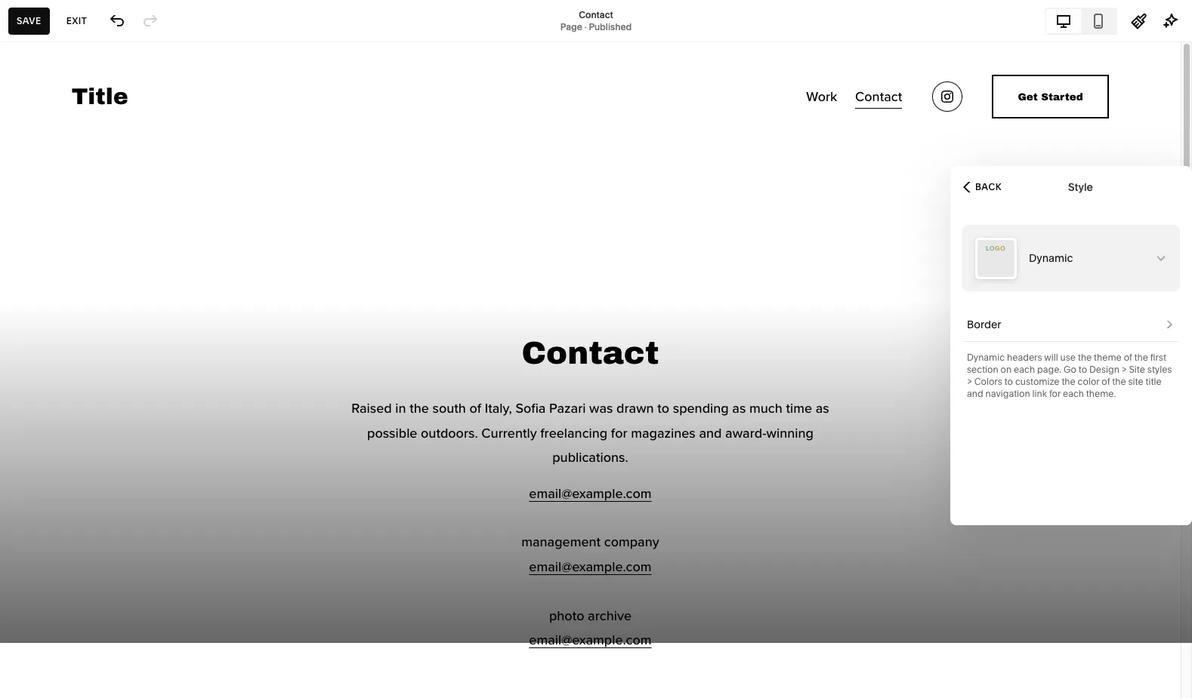 Task type: vqa. For each thing, say whether or not it's contained in the screenshot.
0 related to Revenue
no



Task type: locate. For each thing, give the bounding box(es) containing it.
0 vertical spatial of
[[1124, 352, 1132, 363]]

page.
[[1037, 364, 1062, 376]]

0 vertical spatial >
[[1122, 364, 1127, 376]]

the right use
[[1078, 352, 1092, 363]]

customize
[[1015, 376, 1060, 388]]

> up and
[[967, 376, 972, 388]]

1 vertical spatial each
[[1063, 388, 1084, 400]]

save button
[[8, 7, 50, 34]]

of
[[1124, 352, 1132, 363], [1102, 376, 1110, 388]]

brad
[[60, 594, 80, 606]]

theme
[[1094, 352, 1122, 363]]

the
[[1078, 352, 1092, 363], [1135, 352, 1148, 363], [1062, 376, 1076, 388], [1112, 376, 1126, 388]]

1 horizontal spatial each
[[1063, 388, 1084, 400]]

0 vertical spatial dynamic
[[1029, 252, 1073, 265]]

1 horizontal spatial to
[[1079, 364, 1087, 376]]

1 horizontal spatial >
[[1122, 364, 1127, 376]]

title
[[1146, 376, 1162, 388]]

1 vertical spatial of
[[1102, 376, 1110, 388]]

colors
[[974, 376, 1003, 388]]

the up the site
[[1135, 352, 1148, 363]]

0 horizontal spatial dynamic
[[967, 352, 1005, 363]]

0 horizontal spatial of
[[1102, 376, 1110, 388]]

tab list
[[1046, 9, 1116, 33]]

navigation
[[986, 388, 1030, 400]]

1 horizontal spatial of
[[1124, 352, 1132, 363]]

0 vertical spatial to
[[1079, 364, 1087, 376]]

1 vertical spatial >
[[967, 376, 972, 388]]

1 horizontal spatial dynamic
[[1029, 252, 1073, 265]]

each
[[1014, 364, 1035, 376], [1063, 388, 1084, 400]]

to up the navigation
[[1005, 376, 1013, 388]]

design
[[1090, 364, 1120, 376]]

>
[[1122, 364, 1127, 376], [967, 376, 972, 388]]

dynamic inside dynamic headers will use the theme of the first section on each page. go to design > site styles > colors to customize the color of the site title and navigation link for each theme.
[[967, 352, 1005, 363]]

back
[[975, 181, 1002, 192]]

klobrad84@gmail.com
[[60, 607, 156, 618]]

first
[[1151, 352, 1167, 363]]

> left the site
[[1122, 364, 1127, 376]]

dynamic inside dropdown button
[[1029, 252, 1073, 265]]

1 vertical spatial to
[[1005, 376, 1013, 388]]

each right the for
[[1063, 388, 1084, 400]]

use
[[1061, 352, 1076, 363]]

each down headers
[[1014, 364, 1035, 376]]

1 vertical spatial dynamic
[[967, 352, 1005, 363]]

to
[[1079, 364, 1087, 376], [1005, 376, 1013, 388]]

to right go
[[1079, 364, 1087, 376]]

headers
[[1007, 352, 1042, 363]]

asset library
[[25, 491, 101, 506]]

of down design
[[1102, 376, 1110, 388]]

back button
[[959, 170, 1006, 204]]

asset library link
[[25, 490, 168, 508]]

0 horizontal spatial >
[[967, 376, 972, 388]]

0 horizontal spatial each
[[1014, 364, 1035, 376]]

contact
[[579, 9, 613, 20]]

dynamic
[[1029, 252, 1073, 265], [967, 352, 1005, 363]]

website
[[25, 94, 72, 109]]

dynamic for dynamic
[[1029, 252, 1073, 265]]

of up the site
[[1124, 352, 1132, 363]]

style
[[1068, 180, 1093, 194]]



Task type: describe. For each thing, give the bounding box(es) containing it.
will
[[1044, 352, 1058, 363]]

on
[[1001, 364, 1012, 376]]

chevron small down light icon image
[[1155, 252, 1167, 264]]

link
[[1033, 388, 1047, 400]]

color
[[1078, 376, 1100, 388]]

settings
[[25, 518, 72, 533]]

brad klo klobrad84@gmail.com
[[60, 594, 156, 618]]

styles
[[1148, 364, 1172, 376]]

0 horizontal spatial to
[[1005, 376, 1013, 388]]

the down go
[[1062, 376, 1076, 388]]

dynamic button
[[963, 225, 1180, 292]]

border
[[967, 318, 1002, 332]]

website link
[[25, 93, 168, 111]]

the left site
[[1112, 376, 1126, 388]]

site
[[1128, 376, 1144, 388]]

theme.
[[1086, 388, 1116, 400]]

·
[[585, 21, 587, 32]]

dynamic headers will use the theme of the first section on each page. go to design > site styles > colors to customize the color of the site title and navigation link for each theme.
[[967, 352, 1172, 400]]

contact page · published
[[560, 9, 632, 32]]

help
[[25, 545, 52, 560]]

save
[[17, 15, 41, 26]]

and
[[967, 388, 984, 400]]

klo
[[83, 594, 96, 606]]

exit
[[66, 15, 87, 26]]

0 vertical spatial each
[[1014, 364, 1035, 376]]

exit button
[[58, 7, 95, 34]]

for
[[1049, 388, 1061, 400]]

settings link
[[25, 517, 168, 535]]

go
[[1064, 364, 1077, 376]]

page
[[560, 21, 582, 32]]

help link
[[25, 544, 52, 561]]

asset
[[25, 491, 58, 506]]

library
[[60, 491, 101, 506]]

dynamic for dynamic headers will use the theme of the first section on each page. go to design > site styles > colors to customize the color of the site title and navigation link for each theme.
[[967, 352, 1005, 363]]

published
[[589, 21, 632, 32]]

section
[[967, 364, 999, 376]]

site
[[1129, 364, 1145, 376]]



